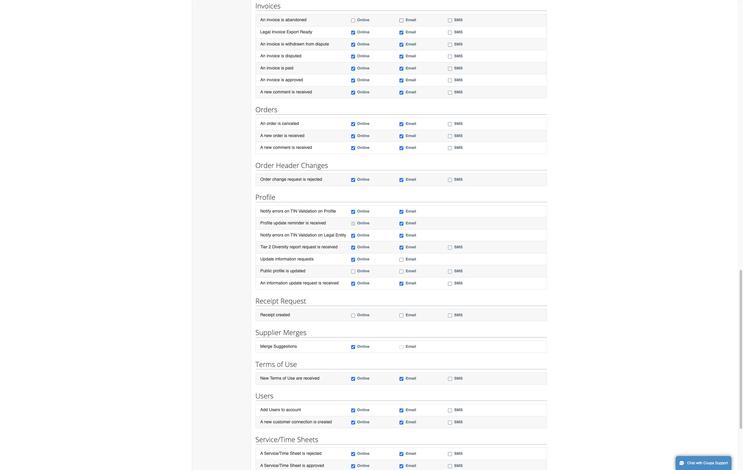 Task type: describe. For each thing, give the bounding box(es) containing it.
an invoice is abandoned
[[261, 17, 307, 22]]

validation for legal
[[299, 233, 317, 238]]

0 vertical spatial terms
[[256, 360, 275, 370]]

an order is canceled
[[261, 121, 299, 126]]

on left entity
[[318, 233, 323, 238]]

8 sms from the top
[[455, 122, 463, 126]]

sheet for rejected
[[290, 452, 301, 457]]

17 sms from the top
[[455, 408, 463, 413]]

sheet for approved
[[290, 464, 301, 469]]

invoice
[[272, 29, 286, 34]]

an invoice is withdrawn from dispute
[[261, 41, 329, 46]]

invoice for approved
[[267, 78, 280, 82]]

3 new from the top
[[264, 145, 272, 150]]

14 online from the top
[[358, 233, 370, 238]]

12 online from the top
[[358, 209, 370, 214]]

an for an order is canceled
[[261, 121, 266, 126]]

invoice for paid
[[267, 66, 280, 70]]

merges
[[283, 328, 307, 338]]

withdrawn
[[286, 41, 305, 46]]

invoices
[[256, 1, 281, 11]]

2 email from the top
[[406, 30, 417, 34]]

an invoice is disputed
[[261, 53, 302, 58]]

2 sms from the top
[[455, 30, 463, 34]]

15 online from the top
[[358, 245, 370, 250]]

suggestions
[[274, 345, 297, 349]]

13 email from the top
[[406, 221, 417, 226]]

diversity
[[272, 245, 289, 250]]

17 online from the top
[[358, 269, 370, 274]]

0 vertical spatial users
[[256, 392, 274, 401]]

chat with coupa support button
[[676, 457, 732, 471]]

connection
[[292, 420, 313, 425]]

5 a from the top
[[261, 452, 263, 457]]

add users to account
[[261, 408, 301, 413]]

merge suggestions
[[261, 345, 297, 349]]

24 email from the top
[[406, 452, 417, 457]]

add
[[261, 408, 268, 413]]

16 sms from the top
[[455, 377, 463, 381]]

an for an invoice is approved
[[261, 78, 266, 82]]

1 online from the top
[[358, 18, 370, 22]]

information for an
[[267, 281, 288, 286]]

18 email from the top
[[406, 281, 417, 286]]

disputed
[[286, 53, 302, 58]]

12 sms from the top
[[455, 245, 463, 250]]

11 sms from the top
[[455, 177, 463, 182]]

1 horizontal spatial approved
[[307, 464, 324, 469]]

updated
[[290, 269, 306, 274]]

24 online from the top
[[358, 452, 370, 457]]

20 online from the top
[[358, 345, 370, 349]]

1 vertical spatial legal
[[324, 233, 335, 238]]

0 vertical spatial created
[[276, 313, 290, 318]]

profile update reminder is received
[[261, 221, 326, 226]]

on up notify errors on tin validation on legal entity
[[318, 209, 323, 214]]

an invoice is approved
[[261, 78, 303, 82]]

notify errors on tin validation on profile
[[261, 209, 336, 214]]

19 email from the top
[[406, 313, 417, 318]]

on down profile update reminder is received
[[285, 233, 290, 238]]

requests
[[298, 257, 314, 262]]

terms of use
[[256, 360, 297, 370]]

export
[[287, 29, 299, 34]]

invoice for disputed
[[267, 53, 280, 58]]

8 email from the top
[[406, 122, 417, 126]]

23 online from the top
[[358, 420, 370, 425]]

3 sms from the top
[[455, 42, 463, 46]]

on up profile update reminder is received
[[285, 209, 290, 214]]

22 online from the top
[[358, 408, 370, 413]]

rejected for order change request is rejected
[[307, 177, 322, 182]]

14 sms from the top
[[455, 281, 463, 286]]

6 email from the top
[[406, 78, 417, 82]]

20 email from the top
[[406, 345, 417, 349]]

0 vertical spatial of
[[277, 360, 283, 370]]

1 vertical spatial users
[[269, 408, 280, 413]]

supplier merges
[[256, 328, 307, 338]]

legal invoice export ready
[[261, 29, 313, 34]]

2 a from the top
[[261, 133, 263, 138]]

1 a new comment is received from the top
[[261, 90, 312, 94]]

3 email from the top
[[406, 42, 417, 46]]

17 email from the top
[[406, 269, 417, 274]]

19 sms from the top
[[455, 452, 463, 457]]

receipt request
[[256, 296, 306, 306]]

4 sms from the top
[[455, 54, 463, 58]]

rejected for a service/time sheet is rejected
[[307, 452, 322, 457]]

7 sms from the top
[[455, 90, 463, 94]]

entity
[[336, 233, 346, 238]]

paid
[[286, 66, 294, 70]]

ready
[[300, 29, 313, 34]]

19 online from the top
[[358, 313, 370, 318]]

validation for profile
[[299, 209, 317, 214]]

16 email from the top
[[406, 257, 417, 262]]

0 vertical spatial service/time
[[256, 435, 296, 445]]

request
[[281, 296, 306, 306]]

13 online from the top
[[358, 221, 370, 226]]

an information update request is received
[[261, 281, 339, 286]]

a new customer connection is created
[[261, 420, 332, 425]]

1 vertical spatial request
[[302, 245, 316, 250]]

changes
[[301, 161, 328, 170]]

3 a from the top
[[261, 145, 263, 150]]

a service/time sheet is rejected
[[261, 452, 322, 457]]

21 email from the top
[[406, 377, 417, 381]]

service/time for a service/time sheet is approved
[[264, 464, 289, 469]]

notify for notify errors on tin validation on profile
[[261, 209, 271, 214]]

receipt created
[[261, 313, 290, 318]]

10 email from the top
[[406, 146, 417, 150]]

10 sms from the top
[[455, 146, 463, 150]]

public
[[261, 269, 272, 274]]

0 vertical spatial order
[[267, 121, 277, 126]]

coupa
[[704, 462, 715, 466]]

1 vertical spatial update
[[289, 281, 302, 286]]

2 comment from the top
[[273, 145, 291, 150]]

header
[[276, 161, 300, 170]]

23 email from the top
[[406, 420, 417, 425]]

4 email from the top
[[406, 54, 417, 58]]

an for an invoice is abandoned
[[261, 17, 266, 22]]

1 vertical spatial profile
[[324, 209, 336, 214]]

to
[[282, 408, 285, 413]]

new
[[261, 376, 269, 381]]

0 vertical spatial approved
[[286, 78, 303, 82]]



Task type: vqa. For each thing, say whether or not it's contained in the screenshot.
topmost Profile
yes



Task type: locate. For each thing, give the bounding box(es) containing it.
16 online from the top
[[358, 257, 370, 262]]

1 vertical spatial use
[[288, 376, 295, 381]]

sheet
[[290, 452, 301, 457], [290, 464, 301, 469]]

order change request is rejected
[[261, 177, 322, 182]]

profile down 'change'
[[256, 192, 276, 202]]

1 vertical spatial comment
[[273, 145, 291, 150]]

a new order is received
[[261, 133, 305, 138]]

21 online from the top
[[358, 377, 370, 381]]

use left are
[[288, 376, 295, 381]]

an down public
[[261, 281, 266, 286]]

1 vertical spatial information
[[267, 281, 288, 286]]

1 an from the top
[[261, 17, 266, 22]]

information up the public profile is updated
[[275, 257, 296, 262]]

2
[[269, 245, 271, 250]]

order header changes
[[256, 161, 328, 170]]

new down an order is canceled
[[264, 133, 272, 138]]

orders
[[256, 105, 278, 115]]

report
[[290, 245, 301, 250]]

created right the 'connection'
[[318, 420, 332, 425]]

public profile is updated
[[261, 269, 306, 274]]

7 online from the top
[[358, 90, 370, 94]]

0 horizontal spatial update
[[274, 221, 287, 226]]

information for update
[[275, 257, 296, 262]]

email
[[406, 18, 417, 22], [406, 30, 417, 34], [406, 42, 417, 46], [406, 54, 417, 58], [406, 66, 417, 70], [406, 78, 417, 82], [406, 90, 417, 94], [406, 122, 417, 126], [406, 134, 417, 138], [406, 146, 417, 150], [406, 177, 417, 182], [406, 209, 417, 214], [406, 221, 417, 226], [406, 233, 417, 238], [406, 245, 417, 250], [406, 257, 417, 262], [406, 269, 417, 274], [406, 281, 417, 286], [406, 313, 417, 318], [406, 345, 417, 349], [406, 377, 417, 381], [406, 408, 417, 413], [406, 420, 417, 425], [406, 452, 417, 457], [406, 464, 417, 469]]

created down receipt request
[[276, 313, 290, 318]]

7 email from the top
[[406, 90, 417, 94]]

10 online from the top
[[358, 146, 370, 150]]

tin
[[291, 209, 298, 214], [291, 233, 298, 238]]

received
[[296, 90, 312, 94], [289, 133, 305, 138], [296, 145, 312, 150], [310, 221, 326, 226], [322, 245, 338, 250], [323, 281, 339, 286], [304, 376, 320, 381]]

2 a new comment is received from the top
[[261, 145, 312, 150]]

service/time down a service/time sheet is rejected
[[264, 464, 289, 469]]

notify
[[261, 209, 271, 214], [261, 233, 271, 238]]

4 invoice from the top
[[267, 66, 280, 70]]

notify for notify errors on tin validation on legal entity
[[261, 233, 271, 238]]

4 new from the top
[[264, 420, 272, 425]]

0 vertical spatial profile
[[256, 192, 276, 202]]

1 invoice from the top
[[267, 17, 280, 22]]

0 vertical spatial notify
[[261, 209, 271, 214]]

5 invoice from the top
[[267, 78, 280, 82]]

order down an order is canceled
[[273, 133, 283, 138]]

6 sms from the top
[[455, 78, 463, 82]]

validation up tier 2 diversity report request is received on the left bottom
[[299, 233, 317, 238]]

8 online from the top
[[358, 122, 370, 126]]

invoice down an invoice is paid
[[267, 78, 280, 82]]

is
[[281, 17, 284, 22], [281, 41, 284, 46], [281, 53, 284, 58], [281, 66, 284, 70], [281, 78, 284, 82], [292, 90, 295, 94], [278, 121, 281, 126], [284, 133, 287, 138], [292, 145, 295, 150], [303, 177, 306, 182], [306, 221, 309, 226], [318, 245, 321, 250], [286, 269, 289, 274], [319, 281, 322, 286], [314, 420, 317, 425], [302, 452, 306, 457], [302, 464, 306, 469]]

order for order header changes
[[256, 161, 274, 170]]

5 sms from the top
[[455, 66, 463, 70]]

1 email from the top
[[406, 18, 417, 22]]

profile for profile update reminder is received
[[261, 221, 273, 226]]

4 a from the top
[[261, 420, 263, 425]]

1 vertical spatial errors
[[273, 233, 284, 238]]

request
[[288, 177, 302, 182], [302, 245, 316, 250], [303, 281, 318, 286]]

1 vertical spatial approved
[[307, 464, 324, 469]]

1 a from the top
[[261, 90, 263, 94]]

errors for notify errors on tin validation on profile
[[273, 209, 284, 214]]

approved down the sheets
[[307, 464, 324, 469]]

invoice
[[267, 17, 280, 22], [267, 41, 280, 46], [267, 53, 280, 58], [267, 66, 280, 70], [267, 78, 280, 82]]

errors for notify errors on tin validation on legal entity
[[273, 233, 284, 238]]

None checkbox
[[351, 19, 355, 23], [449, 19, 452, 23], [351, 31, 355, 35], [400, 31, 404, 35], [449, 31, 452, 35], [400, 43, 404, 47], [400, 79, 404, 83], [351, 91, 355, 95], [400, 91, 404, 95], [449, 123, 452, 126], [400, 147, 404, 151], [449, 147, 452, 151], [351, 178, 355, 182], [400, 178, 404, 182], [449, 178, 452, 182], [351, 210, 355, 214], [400, 222, 404, 226], [351, 234, 355, 238], [351, 246, 355, 250], [400, 258, 404, 262], [351, 270, 355, 274], [400, 270, 404, 274], [351, 282, 355, 286], [400, 314, 404, 318], [351, 346, 355, 350], [400, 346, 404, 350], [351, 378, 355, 382], [400, 378, 404, 382], [351, 409, 355, 413], [400, 409, 404, 413], [351, 453, 355, 457], [400, 453, 404, 457], [351, 465, 355, 469], [449, 465, 452, 469], [351, 19, 355, 23], [449, 19, 452, 23], [351, 31, 355, 35], [400, 31, 404, 35], [449, 31, 452, 35], [400, 43, 404, 47], [400, 79, 404, 83], [351, 91, 355, 95], [400, 91, 404, 95], [449, 123, 452, 126], [400, 147, 404, 151], [449, 147, 452, 151], [351, 178, 355, 182], [400, 178, 404, 182], [449, 178, 452, 182], [351, 210, 355, 214], [400, 222, 404, 226], [351, 234, 355, 238], [351, 246, 355, 250], [400, 258, 404, 262], [351, 270, 355, 274], [400, 270, 404, 274], [351, 282, 355, 286], [400, 314, 404, 318], [351, 346, 355, 350], [400, 346, 404, 350], [351, 378, 355, 382], [400, 378, 404, 382], [351, 409, 355, 413], [400, 409, 404, 413], [351, 453, 355, 457], [400, 453, 404, 457], [351, 465, 355, 469], [449, 465, 452, 469]]

2 an from the top
[[261, 41, 266, 46]]

sheets
[[297, 435, 319, 445]]

0 vertical spatial comment
[[273, 90, 291, 94]]

an for an invoice is paid
[[261, 66, 266, 70]]

support
[[716, 462, 729, 466]]

1 vertical spatial tin
[[291, 233, 298, 238]]

an invoice is paid
[[261, 66, 294, 70]]

an for an invoice is withdrawn from dispute
[[261, 41, 266, 46]]

with
[[697, 462, 703, 466]]

new down add
[[264, 420, 272, 425]]

None checkbox
[[400, 19, 404, 23], [351, 43, 355, 47], [449, 43, 452, 47], [351, 55, 355, 59], [400, 55, 404, 59], [449, 55, 452, 59], [351, 67, 355, 71], [400, 67, 404, 71], [449, 67, 452, 71], [351, 79, 355, 83], [449, 79, 452, 83], [449, 91, 452, 95], [351, 123, 355, 126], [400, 123, 404, 126], [351, 135, 355, 139], [400, 135, 404, 139], [449, 135, 452, 139], [351, 147, 355, 151], [400, 210, 404, 214], [351, 222, 355, 226], [400, 234, 404, 238], [400, 246, 404, 250], [449, 246, 452, 250], [351, 258, 355, 262], [449, 270, 452, 274], [400, 282, 404, 286], [449, 282, 452, 286], [351, 314, 355, 318], [449, 314, 452, 318], [449, 378, 452, 382], [449, 409, 452, 413], [351, 421, 355, 425], [400, 421, 404, 425], [449, 421, 452, 425], [449, 453, 452, 457], [400, 465, 404, 469], [400, 19, 404, 23], [351, 43, 355, 47], [449, 43, 452, 47], [351, 55, 355, 59], [400, 55, 404, 59], [449, 55, 452, 59], [351, 67, 355, 71], [400, 67, 404, 71], [449, 67, 452, 71], [351, 79, 355, 83], [449, 79, 452, 83], [449, 91, 452, 95], [351, 123, 355, 126], [400, 123, 404, 126], [351, 135, 355, 139], [400, 135, 404, 139], [449, 135, 452, 139], [351, 147, 355, 151], [400, 210, 404, 214], [351, 222, 355, 226], [400, 234, 404, 238], [400, 246, 404, 250], [449, 246, 452, 250], [351, 258, 355, 262], [449, 270, 452, 274], [400, 282, 404, 286], [449, 282, 452, 286], [351, 314, 355, 318], [449, 314, 452, 318], [449, 378, 452, 382], [449, 409, 452, 413], [351, 421, 355, 425], [400, 421, 404, 425], [449, 421, 452, 425], [449, 453, 452, 457], [400, 465, 404, 469]]

invoice down invoice
[[267, 41, 280, 46]]

tin for legal
[[291, 233, 298, 238]]

2 sheet from the top
[[290, 464, 301, 469]]

11 email from the top
[[406, 177, 417, 182]]

2 errors from the top
[[273, 233, 284, 238]]

new down the a new order is received
[[264, 145, 272, 150]]

0 horizontal spatial legal
[[261, 29, 271, 34]]

errors up diversity
[[273, 233, 284, 238]]

legal
[[261, 29, 271, 34], [324, 233, 335, 238]]

3 online from the top
[[358, 42, 370, 46]]

comment down the a new order is received
[[273, 145, 291, 150]]

12 email from the top
[[406, 209, 417, 214]]

0 vertical spatial order
[[256, 161, 274, 170]]

an down orders
[[261, 121, 266, 126]]

invoice down an invoice is disputed
[[267, 66, 280, 70]]

profile up tier
[[261, 221, 273, 226]]

rejected
[[307, 177, 322, 182], [307, 452, 322, 457]]

receipt for receipt request
[[256, 296, 279, 306]]

errors
[[273, 209, 284, 214], [273, 233, 284, 238]]

use up new terms of use are received in the left bottom of the page
[[285, 360, 297, 370]]

0 vertical spatial update
[[274, 221, 287, 226]]

0 vertical spatial receipt
[[256, 296, 279, 306]]

change
[[273, 177, 287, 182]]

account
[[286, 408, 301, 413]]

rejected down the sheets
[[307, 452, 322, 457]]

notify errors on tin validation on legal entity
[[261, 233, 346, 238]]

users up add
[[256, 392, 274, 401]]

0 vertical spatial validation
[[299, 209, 317, 214]]

order left 'change'
[[261, 177, 271, 182]]

of up new terms of use are received in the left bottom of the page
[[277, 360, 283, 370]]

1 vertical spatial created
[[318, 420, 332, 425]]

terms right new
[[270, 376, 282, 381]]

request down order header changes
[[288, 177, 302, 182]]

1 tin from the top
[[291, 209, 298, 214]]

an up an invoice is disputed
[[261, 41, 266, 46]]

merge
[[261, 345, 273, 349]]

profile up entity
[[324, 209, 336, 214]]

service/time
[[256, 435, 296, 445], [264, 452, 289, 457], [264, 464, 289, 469]]

22 email from the top
[[406, 408, 417, 413]]

invoice for abandoned
[[267, 17, 280, 22]]

1 horizontal spatial update
[[289, 281, 302, 286]]

3 invoice from the top
[[267, 53, 280, 58]]

a new comment is received down an invoice is approved
[[261, 90, 312, 94]]

2 invoice from the top
[[267, 41, 280, 46]]

14 email from the top
[[406, 233, 417, 238]]

of
[[277, 360, 283, 370], [283, 376, 286, 381]]

comment down an invoice is approved
[[273, 90, 291, 94]]

order up 'change'
[[256, 161, 274, 170]]

1 vertical spatial of
[[283, 376, 286, 381]]

tin up profile update reminder is received
[[291, 209, 298, 214]]

15 email from the top
[[406, 245, 417, 250]]

18 sms from the top
[[455, 420, 463, 425]]

2 validation from the top
[[299, 233, 317, 238]]

terms
[[256, 360, 275, 370], [270, 376, 282, 381]]

1 vertical spatial order
[[261, 177, 271, 182]]

an for an invoice is disputed
[[261, 53, 266, 58]]

chat
[[688, 462, 696, 466]]

0 vertical spatial tin
[[291, 209, 298, 214]]

request down updated
[[303, 281, 318, 286]]

update information requests
[[261, 257, 314, 262]]

1 vertical spatial terms
[[270, 376, 282, 381]]

are
[[296, 376, 303, 381]]

9 email from the top
[[406, 134, 417, 138]]

order for order change request is rejected
[[261, 177, 271, 182]]

4 an from the top
[[261, 66, 266, 70]]

25 online from the top
[[358, 464, 370, 469]]

sms
[[455, 18, 463, 22], [455, 30, 463, 34], [455, 42, 463, 46], [455, 54, 463, 58], [455, 66, 463, 70], [455, 78, 463, 82], [455, 90, 463, 94], [455, 122, 463, 126], [455, 134, 463, 138], [455, 146, 463, 150], [455, 177, 463, 182], [455, 245, 463, 250], [455, 269, 463, 274], [455, 281, 463, 286], [455, 313, 463, 318], [455, 377, 463, 381], [455, 408, 463, 413], [455, 420, 463, 425], [455, 452, 463, 457], [455, 464, 463, 469]]

tier
[[261, 245, 268, 250]]

1 notify from the top
[[261, 209, 271, 214]]

1 horizontal spatial created
[[318, 420, 332, 425]]

rejected down changes
[[307, 177, 322, 182]]

a
[[261, 90, 263, 94], [261, 133, 263, 138], [261, 145, 263, 150], [261, 420, 263, 425], [261, 452, 263, 457], [261, 464, 263, 469]]

3 an from the top
[[261, 53, 266, 58]]

1 vertical spatial rejected
[[307, 452, 322, 457]]

1 vertical spatial notify
[[261, 233, 271, 238]]

invoice up an invoice is paid
[[267, 53, 280, 58]]

service/time for a service/time sheet is rejected
[[264, 452, 289, 457]]

0 vertical spatial legal
[[261, 29, 271, 34]]

approved down paid
[[286, 78, 303, 82]]

terms up new
[[256, 360, 275, 370]]

online
[[358, 18, 370, 22], [358, 30, 370, 34], [358, 42, 370, 46], [358, 54, 370, 58], [358, 66, 370, 70], [358, 78, 370, 82], [358, 90, 370, 94], [358, 122, 370, 126], [358, 134, 370, 138], [358, 146, 370, 150], [358, 177, 370, 182], [358, 209, 370, 214], [358, 221, 370, 226], [358, 233, 370, 238], [358, 245, 370, 250], [358, 257, 370, 262], [358, 269, 370, 274], [358, 281, 370, 286], [358, 313, 370, 318], [358, 345, 370, 349], [358, 377, 370, 381], [358, 408, 370, 413], [358, 420, 370, 425], [358, 452, 370, 457], [358, 464, 370, 469]]

dispute
[[316, 41, 329, 46]]

20 sms from the top
[[455, 464, 463, 469]]

6 a from the top
[[261, 464, 263, 469]]

supplier
[[256, 328, 282, 338]]

request up requests
[[302, 245, 316, 250]]

receipt up receipt created
[[256, 296, 279, 306]]

2 vertical spatial service/time
[[264, 464, 289, 469]]

an down an invoice is paid
[[261, 78, 266, 82]]

0 vertical spatial information
[[275, 257, 296, 262]]

canceled
[[282, 121, 299, 126]]

11 online from the top
[[358, 177, 370, 182]]

profile
[[256, 192, 276, 202], [324, 209, 336, 214], [261, 221, 273, 226]]

0 vertical spatial rejected
[[307, 177, 322, 182]]

service/time sheets
[[256, 435, 319, 445]]

1 new from the top
[[264, 90, 272, 94]]

a service/time sheet is approved
[[261, 464, 324, 469]]

legal left entity
[[324, 233, 335, 238]]

15 sms from the top
[[455, 313, 463, 318]]

sheet up a service/time sheet is approved
[[290, 452, 301, 457]]

of left are
[[283, 376, 286, 381]]

1 errors from the top
[[273, 209, 284, 214]]

created
[[276, 313, 290, 318], [318, 420, 332, 425]]

5 email from the top
[[406, 66, 417, 70]]

reminder
[[288, 221, 305, 226]]

2 online from the top
[[358, 30, 370, 34]]

notify up tier
[[261, 233, 271, 238]]

service/time down 'service/time sheets'
[[264, 452, 289, 457]]

1 vertical spatial sheet
[[290, 464, 301, 469]]

1 sheet from the top
[[290, 452, 301, 457]]

customer
[[273, 420, 291, 425]]

validation up the reminder at the left top
[[299, 209, 317, 214]]

a new comment is received
[[261, 90, 312, 94], [261, 145, 312, 150]]

1 horizontal spatial legal
[[324, 233, 335, 238]]

notify up profile update reminder is received
[[261, 209, 271, 214]]

receipt
[[256, 296, 279, 306], [261, 313, 275, 318]]

6 an from the top
[[261, 121, 266, 126]]

tin for profile
[[291, 209, 298, 214]]

an up an invoice is paid
[[261, 53, 266, 58]]

0 horizontal spatial created
[[276, 313, 290, 318]]

13 sms from the top
[[455, 269, 463, 274]]

invoice for withdrawn
[[267, 41, 280, 46]]

1 vertical spatial order
[[273, 133, 283, 138]]

9 sms from the top
[[455, 134, 463, 138]]

6 online from the top
[[358, 78, 370, 82]]

1 comment from the top
[[273, 90, 291, 94]]

users
[[256, 392, 274, 401], [269, 408, 280, 413]]

0 vertical spatial errors
[[273, 209, 284, 214]]

validation
[[299, 209, 317, 214], [299, 233, 317, 238]]

25 email from the top
[[406, 464, 417, 469]]

1 vertical spatial service/time
[[264, 452, 289, 457]]

abandoned
[[286, 17, 307, 22]]

2 vertical spatial request
[[303, 281, 318, 286]]

2 tin from the top
[[291, 233, 298, 238]]

1 vertical spatial a new comment is received
[[261, 145, 312, 150]]

comment
[[273, 90, 291, 94], [273, 145, 291, 150]]

0 vertical spatial a new comment is received
[[261, 90, 312, 94]]

0 vertical spatial request
[[288, 177, 302, 182]]

receipt up supplier
[[261, 313, 275, 318]]

legal left invoice
[[261, 29, 271, 34]]

5 online from the top
[[358, 66, 370, 70]]

users left to
[[269, 408, 280, 413]]

a new comment is received down the a new order is received
[[261, 145, 312, 150]]

update
[[274, 221, 287, 226], [289, 281, 302, 286]]

0 horizontal spatial approved
[[286, 78, 303, 82]]

0 vertical spatial use
[[285, 360, 297, 370]]

update left the reminder at the left top
[[274, 221, 287, 226]]

information down profile
[[267, 281, 288, 286]]

2 new from the top
[[264, 133, 272, 138]]

order down orders
[[267, 121, 277, 126]]

18 online from the top
[[358, 281, 370, 286]]

use
[[285, 360, 297, 370], [288, 376, 295, 381]]

0 vertical spatial sheet
[[290, 452, 301, 457]]

update down updated
[[289, 281, 302, 286]]

4 online from the top
[[358, 54, 370, 58]]

new
[[264, 90, 272, 94], [264, 133, 272, 138], [264, 145, 272, 150], [264, 420, 272, 425]]

2 vertical spatial profile
[[261, 221, 273, 226]]

information
[[275, 257, 296, 262], [267, 281, 288, 286]]

an
[[261, 17, 266, 22], [261, 41, 266, 46], [261, 53, 266, 58], [261, 66, 266, 70], [261, 78, 266, 82], [261, 121, 266, 126], [261, 281, 266, 286]]

update
[[261, 257, 274, 262]]

an down an invoice is disputed
[[261, 66, 266, 70]]

an for an information update request is received
[[261, 281, 266, 286]]

profile for profile
[[256, 192, 276, 202]]

invoice up invoice
[[267, 17, 280, 22]]

chat with coupa support
[[688, 462, 729, 466]]

profile
[[273, 269, 285, 274]]

5 an from the top
[[261, 78, 266, 82]]

1 validation from the top
[[299, 209, 317, 214]]

service/time down customer
[[256, 435, 296, 445]]

order
[[267, 121, 277, 126], [273, 133, 283, 138]]

sheet down a service/time sheet is rejected
[[290, 464, 301, 469]]

from
[[306, 41, 314, 46]]

errors up profile update reminder is received
[[273, 209, 284, 214]]

tin down profile update reminder is received
[[291, 233, 298, 238]]

new up orders
[[264, 90, 272, 94]]

2 notify from the top
[[261, 233, 271, 238]]

on
[[285, 209, 290, 214], [318, 209, 323, 214], [285, 233, 290, 238], [318, 233, 323, 238]]

new terms of use are received
[[261, 376, 320, 381]]

9 online from the top
[[358, 134, 370, 138]]

receipt for receipt created
[[261, 313, 275, 318]]

tier 2 diversity report request is received
[[261, 245, 338, 250]]

order
[[256, 161, 274, 170], [261, 177, 271, 182]]

1 vertical spatial receipt
[[261, 313, 275, 318]]

an down invoices
[[261, 17, 266, 22]]

1 sms from the top
[[455, 18, 463, 22]]

1 vertical spatial validation
[[299, 233, 317, 238]]



